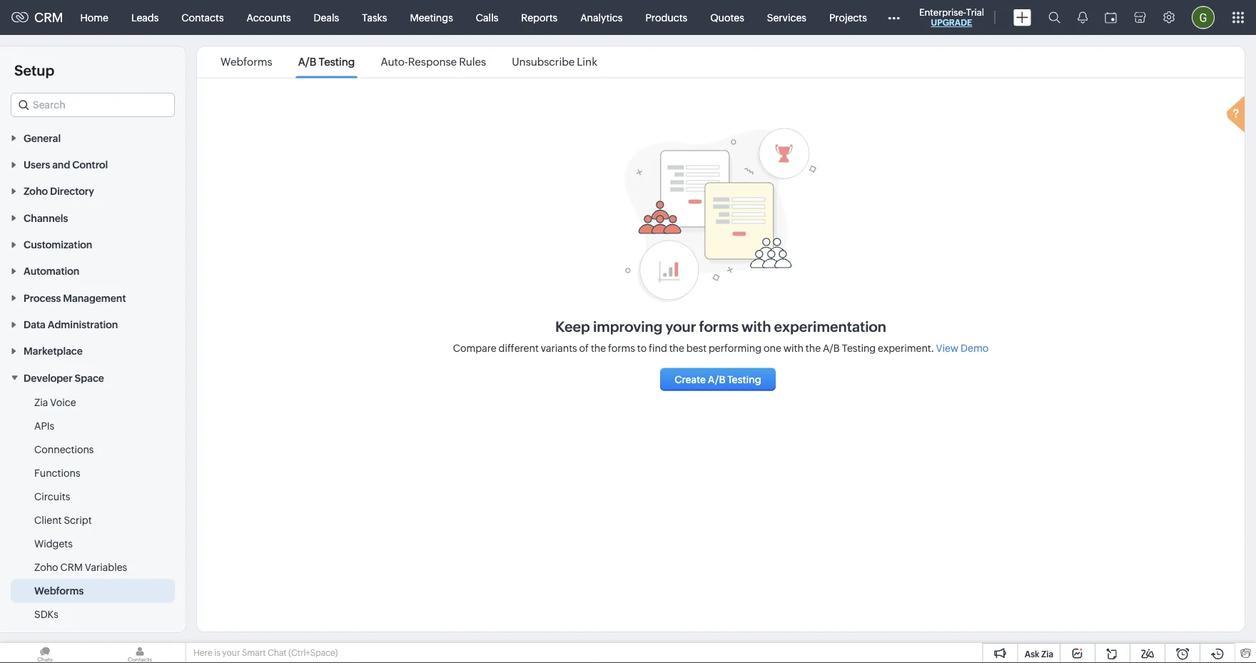 Task type: vqa. For each thing, say whether or not it's contained in the screenshot.
"experiment."
yes



Task type: describe. For each thing, give the bounding box(es) containing it.
data administration button
[[0, 311, 186, 338]]

calls
[[476, 12, 499, 23]]

auto-response rules link
[[379, 56, 489, 68]]

Search text field
[[11, 94, 174, 116]]

voice
[[50, 397, 76, 408]]

automation
[[24, 266, 80, 277]]

apis
[[34, 420, 54, 432]]

general button
[[0, 124, 186, 151]]

channels
[[24, 212, 68, 224]]

customization
[[24, 239, 92, 250]]

webforms inside developer space region
[[34, 585, 84, 597]]

leads
[[131, 12, 159, 23]]

link
[[577, 56, 598, 68]]

0 vertical spatial crm
[[34, 10, 63, 25]]

setup
[[14, 62, 54, 79]]

users
[[24, 159, 50, 170]]

administration
[[48, 319, 118, 330]]

compare
[[453, 342, 497, 354]]

quotes
[[711, 12, 745, 23]]

home link
[[69, 0, 120, 35]]

signals element
[[1070, 0, 1097, 35]]

widgets link
[[34, 537, 73, 551]]

widgets
[[34, 538, 73, 549]]

performing
[[709, 342, 762, 354]]

sdks
[[34, 609, 58, 620]]

reports link
[[510, 0, 569, 35]]

zoho directory
[[24, 186, 94, 197]]

enterprise-
[[920, 7, 967, 17]]

channels button
[[0, 204, 186, 231]]

testing inside list
[[319, 56, 355, 68]]

1 vertical spatial with
[[784, 342, 804, 354]]

zoho crm variables
[[34, 562, 127, 573]]

response
[[408, 56, 457, 68]]

users and control
[[24, 159, 108, 170]]

marketplace button
[[0, 338, 186, 364]]

0 vertical spatial forms
[[700, 319, 739, 335]]

experiment.
[[878, 342, 935, 354]]

create a/b testing button
[[661, 368, 776, 391]]

a/b inside list
[[298, 56, 317, 68]]

here
[[194, 648, 213, 658]]

functions
[[34, 467, 80, 479]]

smart
[[242, 648, 266, 658]]

general
[[24, 132, 61, 144]]

home
[[80, 12, 109, 23]]

create a/b testing
[[675, 374, 762, 385]]

client
[[34, 514, 62, 526]]

client script
[[34, 514, 92, 526]]

signals image
[[1078, 11, 1088, 24]]

enterprise-trial upgrade
[[920, 7, 985, 27]]

create
[[675, 374, 706, 385]]

improving
[[593, 319, 663, 335]]

accounts link
[[235, 0, 303, 35]]

developer space button
[[0, 364, 186, 391]]

calls link
[[465, 0, 510, 35]]

webforms inside list
[[221, 56, 272, 68]]

crm inside developer space region
[[60, 562, 83, 573]]

customization button
[[0, 231, 186, 258]]

chat
[[268, 648, 287, 658]]

data administration
[[24, 319, 118, 330]]

1 the from the left
[[591, 342, 606, 354]]

0 horizontal spatial with
[[742, 319, 772, 335]]

auto-
[[381, 56, 408, 68]]

space
[[75, 372, 104, 384]]

unsubscribe link
[[512, 56, 598, 68]]

meetings link
[[399, 0, 465, 35]]

script
[[64, 514, 92, 526]]

deals
[[314, 12, 339, 23]]

analytics
[[581, 12, 623, 23]]

users and control button
[[0, 151, 186, 178]]

quotes link
[[699, 0, 756, 35]]

ask zia
[[1025, 649, 1054, 659]]

automation button
[[0, 258, 186, 284]]

a/b inside button
[[708, 374, 726, 385]]

calendar image
[[1105, 12, 1118, 23]]

list containing webforms
[[208, 46, 611, 77]]

reports
[[522, 12, 558, 23]]

contacts link
[[170, 0, 235, 35]]

connections
[[34, 444, 94, 455]]

your for smart
[[222, 648, 240, 658]]

find
[[649, 342, 668, 354]]

apis link
[[34, 419, 54, 433]]

contacts
[[182, 12, 224, 23]]

best
[[687, 342, 707, 354]]

here is your smart chat (ctrl+space)
[[194, 648, 338, 658]]

developer space
[[24, 372, 104, 384]]

crm link
[[11, 10, 63, 25]]

rules
[[459, 56, 486, 68]]

process
[[24, 292, 61, 304]]



Task type: locate. For each thing, give the bounding box(es) containing it.
deals link
[[303, 0, 351, 35]]

None field
[[11, 93, 175, 117]]

a/b inside keep improving your forms with experimentation compare different variants of the forms to find the best performing one with the a/b testing experiment. view demo
[[823, 342, 840, 354]]

control
[[72, 159, 108, 170]]

client script link
[[34, 513, 92, 527]]

a/b down experimentation
[[823, 342, 840, 354]]

tasks link
[[351, 0, 399, 35]]

your inside keep improving your forms with experimentation compare different variants of the forms to find the best performing one with the a/b testing experiment. view demo
[[666, 319, 697, 335]]

0 horizontal spatial webforms link
[[34, 584, 84, 598]]

search element
[[1040, 0, 1070, 35]]

profile element
[[1184, 0, 1224, 35]]

your
[[666, 319, 697, 335], [222, 648, 240, 658]]

1 horizontal spatial webforms link
[[219, 56, 275, 68]]

zia left voice
[[34, 397, 48, 408]]

0 horizontal spatial the
[[591, 342, 606, 354]]

crm
[[34, 10, 63, 25], [60, 562, 83, 573]]

is
[[214, 648, 221, 658]]

zoho inside zoho crm variables link
[[34, 562, 58, 573]]

0 horizontal spatial forms
[[608, 342, 635, 354]]

create menu image
[[1014, 9, 1032, 26]]

demo
[[961, 342, 989, 354]]

1 vertical spatial a/b
[[823, 342, 840, 354]]

zoho for zoho crm variables
[[34, 562, 58, 573]]

testing inside keep improving your forms with experimentation compare different variants of the forms to find the best performing one with the a/b testing experiment. view demo
[[842, 342, 876, 354]]

ask
[[1025, 649, 1040, 659]]

webforms link up "sdks"
[[34, 584, 84, 598]]

0 horizontal spatial a/b
[[298, 56, 317, 68]]

zia voice
[[34, 397, 76, 408]]

a/b testing link
[[296, 56, 357, 68]]

testing down experimentation
[[842, 342, 876, 354]]

1 vertical spatial zoho
[[34, 562, 58, 573]]

zia inside developer space region
[[34, 397, 48, 408]]

1 vertical spatial webforms link
[[34, 584, 84, 598]]

experimentation
[[774, 319, 887, 335]]

2 horizontal spatial testing
[[842, 342, 876, 354]]

1 horizontal spatial the
[[670, 342, 685, 354]]

crm down widgets link
[[60, 562, 83, 573]]

your right the is
[[222, 648, 240, 658]]

1 vertical spatial testing
[[842, 342, 876, 354]]

1 horizontal spatial zia
[[1042, 649, 1054, 659]]

leads link
[[120, 0, 170, 35]]

1 horizontal spatial with
[[784, 342, 804, 354]]

marketplace
[[24, 346, 83, 357]]

1 horizontal spatial webforms
[[221, 56, 272, 68]]

webforms link down accounts
[[219, 56, 275, 68]]

connections link
[[34, 442, 94, 457]]

3 the from the left
[[806, 342, 821, 354]]

1 vertical spatial your
[[222, 648, 240, 658]]

with up one
[[742, 319, 772, 335]]

data
[[24, 319, 46, 330]]

0 vertical spatial zoho
[[24, 186, 48, 197]]

1 vertical spatial crm
[[60, 562, 83, 573]]

0 horizontal spatial webforms
[[34, 585, 84, 597]]

webforms
[[221, 56, 272, 68], [34, 585, 84, 597]]

contacts image
[[95, 643, 185, 663]]

with right one
[[784, 342, 804, 354]]

to
[[638, 342, 647, 354]]

list
[[208, 46, 611, 77]]

process management button
[[0, 284, 186, 311]]

zia right ask
[[1042, 649, 1054, 659]]

projects
[[830, 12, 868, 23]]

forms
[[700, 319, 739, 335], [608, 342, 635, 354]]

1 vertical spatial webforms
[[34, 585, 84, 597]]

0 horizontal spatial testing
[[319, 56, 355, 68]]

1 vertical spatial zia
[[1042, 649, 1054, 659]]

testing down performing
[[728, 374, 762, 385]]

view
[[937, 342, 959, 354]]

services link
[[756, 0, 818, 35]]

help image
[[1224, 94, 1253, 137]]

products
[[646, 12, 688, 23]]

a/b testing
[[298, 56, 355, 68]]

2 horizontal spatial a/b
[[823, 342, 840, 354]]

2 vertical spatial a/b
[[708, 374, 726, 385]]

directory
[[50, 186, 94, 197]]

meetings
[[410, 12, 453, 23]]

webforms up "sdks"
[[34, 585, 84, 597]]

search image
[[1049, 11, 1061, 24]]

create menu element
[[1005, 0, 1040, 35]]

0 horizontal spatial your
[[222, 648, 240, 658]]

zoho inside zoho directory dropdown button
[[24, 186, 48, 197]]

crm left home
[[34, 10, 63, 25]]

(ctrl+space)
[[289, 648, 338, 658]]

zoho for zoho directory
[[24, 186, 48, 197]]

1 horizontal spatial your
[[666, 319, 697, 335]]

a/b
[[298, 56, 317, 68], [823, 342, 840, 354], [708, 374, 726, 385]]

the down experimentation
[[806, 342, 821, 354]]

testing inside create a/b testing button
[[728, 374, 762, 385]]

services
[[768, 12, 807, 23]]

chats image
[[0, 643, 90, 663]]

your for forms
[[666, 319, 697, 335]]

your up best
[[666, 319, 697, 335]]

forms up performing
[[700, 319, 739, 335]]

accounts
[[247, 12, 291, 23]]

zoho down widgets
[[34, 562, 58, 573]]

upgrade
[[932, 18, 973, 27]]

with
[[742, 319, 772, 335], [784, 342, 804, 354]]

variables
[[85, 562, 127, 573]]

management
[[63, 292, 126, 304]]

variants
[[541, 342, 578, 354]]

0 vertical spatial zia
[[34, 397, 48, 408]]

zia
[[34, 397, 48, 408], [1042, 649, 1054, 659]]

of
[[580, 342, 589, 354]]

keep improving your forms with experimentation compare different variants of the forms to find the best performing one with the a/b testing experiment. view demo
[[453, 319, 989, 354]]

a/b down deals
[[298, 56, 317, 68]]

keep
[[556, 319, 590, 335]]

zoho down users
[[24, 186, 48, 197]]

sdks link
[[34, 607, 58, 622]]

0 vertical spatial your
[[666, 319, 697, 335]]

process management
[[24, 292, 126, 304]]

forms left to at the right bottom of page
[[608, 342, 635, 354]]

unsubscribe
[[512, 56, 575, 68]]

trial
[[967, 7, 985, 17]]

the right 'find'
[[670, 342, 685, 354]]

Other Modules field
[[879, 6, 910, 29]]

1 vertical spatial forms
[[608, 342, 635, 354]]

1 horizontal spatial testing
[[728, 374, 762, 385]]

circuits link
[[34, 489, 70, 504]]

developer space region
[[0, 391, 186, 627]]

projects link
[[818, 0, 879, 35]]

1 horizontal spatial forms
[[700, 319, 739, 335]]

the right the of
[[591, 342, 606, 354]]

0 vertical spatial webforms link
[[219, 56, 275, 68]]

webforms down accounts
[[221, 56, 272, 68]]

and
[[52, 159, 70, 170]]

analytics link
[[569, 0, 634, 35]]

functions link
[[34, 466, 80, 480]]

developer
[[24, 372, 73, 384]]

products link
[[634, 0, 699, 35]]

profile image
[[1193, 6, 1215, 29]]

2 horizontal spatial the
[[806, 342, 821, 354]]

0 horizontal spatial zia
[[34, 397, 48, 408]]

testing down deals link
[[319, 56, 355, 68]]

0 vertical spatial testing
[[319, 56, 355, 68]]

circuits
[[34, 491, 70, 502]]

2 the from the left
[[670, 342, 685, 354]]

zoho
[[24, 186, 48, 197], [34, 562, 58, 573]]

0 vertical spatial with
[[742, 319, 772, 335]]

2 vertical spatial testing
[[728, 374, 762, 385]]

tasks
[[362, 12, 387, 23]]

0 vertical spatial a/b
[[298, 56, 317, 68]]

one
[[764, 342, 782, 354]]

1 horizontal spatial a/b
[[708, 374, 726, 385]]

0 vertical spatial webforms
[[221, 56, 272, 68]]

webforms link
[[219, 56, 275, 68], [34, 584, 84, 598]]

auto-response rules
[[381, 56, 486, 68]]

a/b right create
[[708, 374, 726, 385]]



